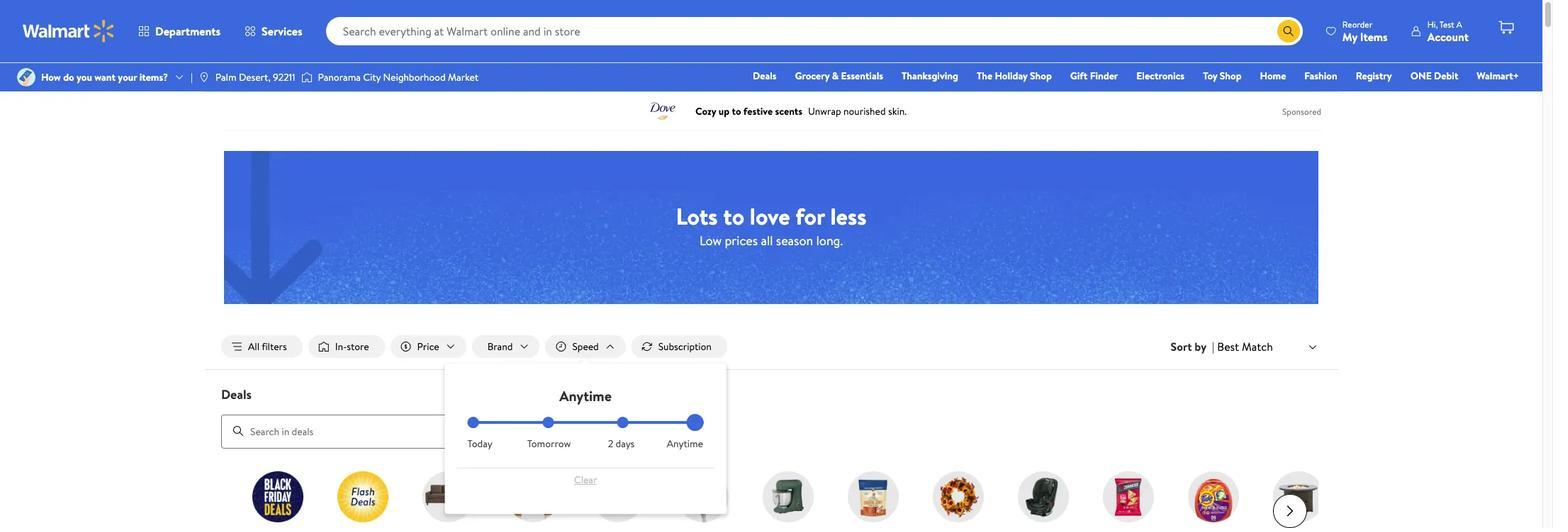 Task type: locate. For each thing, give the bounding box(es) containing it.
shop right toy at the top right of page
[[1220, 69, 1242, 83]]

store
[[347, 340, 369, 354]]

a
[[1457, 18, 1463, 30]]

in-store
[[335, 340, 369, 354]]

today
[[468, 437, 493, 451]]

anytime up how fast do you want your order? option group on the left of the page
[[560, 386, 612, 406]]

for
[[796, 200, 825, 232]]

market
[[448, 70, 479, 84]]

None range field
[[468, 421, 704, 424]]

shop right holiday at the top right
[[1030, 69, 1052, 83]]

 image left the how at the left top of the page
[[17, 68, 35, 87]]

Today radio
[[468, 417, 479, 428]]

2 days
[[608, 437, 635, 451]]

1 horizontal spatial deals
[[753, 69, 777, 83]]

best match button
[[1215, 337, 1322, 356]]

0 horizontal spatial  image
[[17, 68, 35, 87]]

match
[[1242, 339, 1273, 354]]

one
[[1411, 69, 1432, 83]]

best
[[1218, 339, 1240, 354]]

1 horizontal spatial shop
[[1220, 69, 1242, 83]]

|
[[191, 70, 193, 84], [1213, 339, 1215, 355]]

to
[[723, 200, 745, 232]]

 image left palm
[[198, 72, 210, 83]]

0 horizontal spatial deals
[[221, 386, 252, 404]]

0 horizontal spatial |
[[191, 70, 193, 84]]

Anytime radio
[[692, 417, 704, 428]]

city
[[363, 70, 381, 84]]

None radio
[[617, 417, 629, 428]]

registry link
[[1350, 68, 1399, 84]]

prices
[[725, 232, 758, 249]]

panorama city neighborhood market
[[318, 70, 479, 84]]

walmart image
[[23, 20, 115, 43]]

search image
[[233, 426, 244, 437]]

price button
[[390, 335, 466, 358]]

grocery
[[795, 69, 830, 83]]

&
[[832, 69, 839, 83]]

1 shop from the left
[[1030, 69, 1052, 83]]

sort by |
[[1171, 339, 1215, 355]]

1 vertical spatial anytime
[[667, 437, 703, 451]]

speed
[[572, 340, 599, 354]]

deals
[[753, 69, 777, 83], [221, 386, 252, 404]]

sponsored
[[1283, 105, 1322, 117]]

 image
[[17, 68, 35, 87], [301, 70, 312, 84], [198, 72, 210, 83]]

essentials
[[841, 69, 883, 83]]

fashion link
[[1298, 68, 1344, 84]]

by
[[1195, 339, 1207, 355]]

lots to love for less. low prices all season long. image
[[224, 151, 1319, 304]]

Deals search field
[[204, 386, 1339, 449]]

gift
[[1071, 69, 1088, 83]]

subscription button
[[632, 335, 727, 358]]

black friday deals image
[[252, 471, 303, 522]]

1 horizontal spatial  image
[[198, 72, 210, 83]]

anytime
[[560, 386, 612, 406], [667, 437, 703, 451]]

departments
[[155, 23, 221, 39]]

1 vertical spatial deals
[[221, 386, 252, 404]]

season
[[776, 232, 813, 249]]

1 horizontal spatial |
[[1213, 339, 1215, 355]]

gift finder link
[[1064, 68, 1125, 84]]

items
[[1361, 29, 1388, 44]]

stock-up essentials image
[[1188, 471, 1239, 522]]

food & beverages image
[[1103, 471, 1154, 522]]

clear
[[574, 473, 597, 487]]

you
[[77, 70, 92, 84]]

anytime down anytime option
[[667, 437, 703, 451]]

kitchen and dining image
[[763, 471, 814, 522]]

grocery & essentials
[[795, 69, 883, 83]]

fashion
[[1305, 69, 1338, 83]]

1 horizontal spatial anytime
[[667, 437, 703, 451]]

 image for how
[[17, 68, 35, 87]]

do
[[63, 70, 74, 84]]

1 vertical spatial |
[[1213, 339, 1215, 355]]

| right by
[[1213, 339, 1215, 355]]

0 vertical spatial anytime
[[560, 386, 612, 406]]

my
[[1343, 29, 1358, 44]]

cart contains 0 items total amount $0.00 image
[[1498, 19, 1515, 36]]

debit
[[1434, 69, 1459, 83]]

0 vertical spatial |
[[191, 70, 193, 84]]

Search in deals search field
[[221, 415, 649, 449]]

holiday
[[995, 69, 1028, 83]]

2 shop from the left
[[1220, 69, 1242, 83]]

 image right the 92211
[[301, 70, 312, 84]]

price
[[417, 340, 439, 354]]

0 vertical spatial deals
[[753, 69, 777, 83]]

tech image
[[593, 471, 644, 522]]

how fast do you want your order? option group
[[468, 417, 704, 451]]

deals left grocery
[[753, 69, 777, 83]]

the holiday shop link
[[971, 68, 1059, 84]]

shop
[[1030, 69, 1052, 83], [1220, 69, 1242, 83]]

0 horizontal spatial shop
[[1030, 69, 1052, 83]]

clear button
[[468, 469, 704, 491]]

| left palm
[[191, 70, 193, 84]]

| inside sort and filter section element
[[1213, 339, 1215, 355]]

grocery & essentials link
[[789, 68, 890, 84]]

items?
[[139, 70, 168, 84]]

desert,
[[239, 70, 271, 84]]

deals up search image
[[221, 386, 252, 404]]

 image for palm
[[198, 72, 210, 83]]

seasonal decor image
[[933, 471, 984, 522]]

2 horizontal spatial  image
[[301, 70, 312, 84]]



Task type: vqa. For each thing, say whether or not it's contained in the screenshot.
2 days
yes



Task type: describe. For each thing, give the bounding box(es) containing it.
home link
[[1254, 68, 1293, 84]]

services button
[[233, 14, 315, 48]]

Walmart Site-Wide search field
[[326, 17, 1303, 45]]

reorder my items
[[1343, 18, 1388, 44]]

thanksgiving
[[902, 69, 959, 83]]

walmart+
[[1477, 69, 1519, 83]]

baby image
[[1018, 471, 1069, 522]]

anytime inside how fast do you want your order? option group
[[667, 437, 703, 451]]

subscription
[[659, 340, 712, 354]]

brand button
[[472, 335, 540, 358]]

thanksgiving link
[[896, 68, 965, 84]]

account
[[1428, 29, 1469, 44]]

lots
[[676, 200, 718, 232]]

electronics
[[1137, 69, 1185, 83]]

electronics link
[[1130, 68, 1191, 84]]

all
[[761, 232, 773, 249]]

sort
[[1171, 339, 1192, 355]]

next slide for chipmodulewithimages list image
[[1273, 494, 1307, 528]]

love
[[750, 200, 790, 232]]

days
[[616, 437, 635, 451]]

92211
[[273, 70, 295, 84]]

in-store button
[[308, 335, 385, 358]]

how
[[41, 70, 61, 84]]

search icon image
[[1283, 26, 1295, 37]]

fashion image
[[508, 471, 559, 522]]

the holiday shop
[[977, 69, 1052, 83]]

finder
[[1090, 69, 1118, 83]]

home
[[1260, 69, 1286, 83]]

walmart+ link
[[1471, 68, 1526, 84]]

shop inside "link"
[[1030, 69, 1052, 83]]

how do you want your items?
[[41, 70, 168, 84]]

low
[[700, 232, 722, 249]]

flash deals image
[[338, 471, 389, 522]]

test
[[1440, 18, 1455, 30]]

filters
[[262, 340, 287, 354]]

0 horizontal spatial anytime
[[560, 386, 612, 406]]

hi,
[[1428, 18, 1438, 30]]

hi, test a account
[[1428, 18, 1469, 44]]

Tomorrow radio
[[543, 417, 554, 428]]

sort and filter section element
[[204, 324, 1339, 369]]

Search search field
[[326, 17, 1303, 45]]

speed button
[[546, 335, 626, 358]]

gift finder
[[1071, 69, 1118, 83]]

the
[[977, 69, 993, 83]]

all
[[248, 340, 260, 354]]

patio & garden image
[[1273, 471, 1324, 522]]

one debit link
[[1404, 68, 1465, 84]]

brand
[[488, 340, 513, 354]]

tomorrow
[[527, 437, 571, 451]]

 image for panorama
[[301, 70, 312, 84]]

want
[[94, 70, 116, 84]]

pets image
[[848, 471, 899, 522]]

palm desert, 92211
[[215, 70, 295, 84]]

toys image
[[678, 471, 729, 522]]

best match
[[1218, 339, 1273, 354]]

less
[[831, 200, 867, 232]]

deals inside search box
[[221, 386, 252, 404]]

one debit
[[1411, 69, 1459, 83]]

neighborhood
[[383, 70, 446, 84]]

palm
[[215, 70, 236, 84]]

in-
[[335, 340, 347, 354]]

registry
[[1356, 69, 1392, 83]]

long.
[[816, 232, 843, 249]]

home image
[[423, 471, 474, 522]]

departments button
[[126, 14, 233, 48]]

all filters button
[[221, 335, 303, 358]]

toy shop link
[[1197, 68, 1248, 84]]

panorama
[[318, 70, 361, 84]]

services
[[262, 23, 303, 39]]

lots to love for less low prices all season long.
[[676, 200, 867, 249]]

toy
[[1203, 69, 1218, 83]]

all filters
[[248, 340, 287, 354]]

reorder
[[1343, 18, 1373, 30]]

toy shop
[[1203, 69, 1242, 83]]

deals link
[[747, 68, 783, 84]]

2
[[608, 437, 613, 451]]



